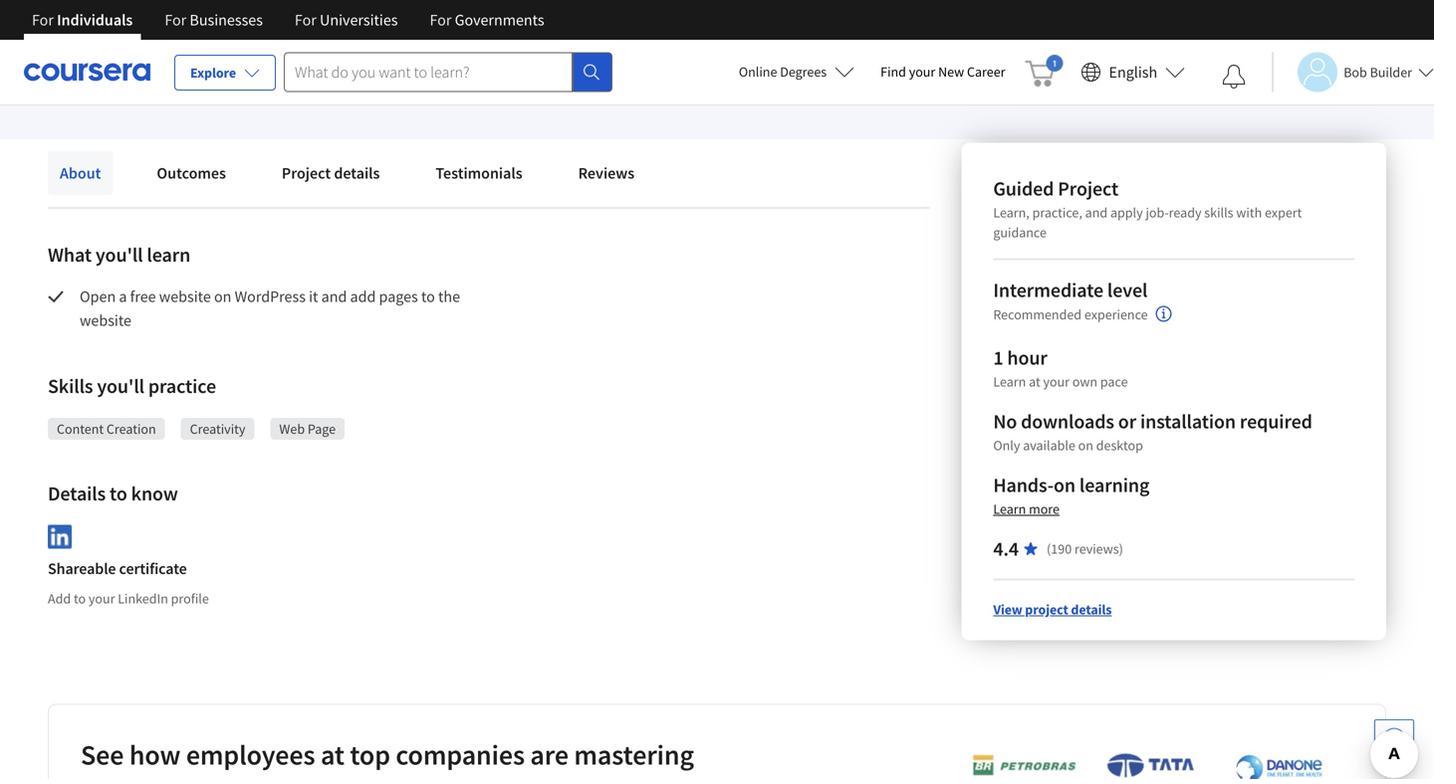 Task type: vqa. For each thing, say whether or not it's contained in the screenshot.
Option
no



Task type: locate. For each thing, give the bounding box(es) containing it.
for left individuals
[[32, 10, 54, 30]]

to inside open a free website on wordpress it and add pages to the website
[[421, 287, 435, 307]]

on inside open a free website on wordpress it and add pages to the website
[[214, 287, 231, 307]]

for left businesses
[[165, 10, 186, 30]]

your left own
[[1043, 373, 1070, 391]]

and
[[1085, 204, 1108, 222], [321, 287, 347, 307]]

1 vertical spatial at
[[321, 738, 344, 773]]

only
[[993, 437, 1020, 455]]

for for businesses
[[165, 10, 186, 30]]

hands-on learning learn more
[[993, 473, 1150, 519]]

1 vertical spatial learn more link
[[993, 501, 1060, 519]]

1
[[993, 346, 1003, 371]]

at inside 1 hour learn at your own pace
[[1029, 373, 1040, 391]]

learn right '•'
[[286, 70, 323, 90]]

more down for universities
[[326, 70, 361, 90]]

more inside • learn more
[[326, 70, 361, 90]]

and right it
[[321, 287, 347, 307]]

more inside hands-on learning learn more
[[1029, 501, 1060, 519]]

details
[[334, 163, 380, 183], [1071, 601, 1112, 619]]

skills you'll practice
[[48, 374, 216, 399]]

1 vertical spatial your
[[1043, 373, 1070, 391]]

1 horizontal spatial to
[[110, 482, 127, 506]]

0 horizontal spatial details
[[334, 163, 380, 183]]

1 horizontal spatial at
[[1029, 373, 1040, 391]]

your down shareable certificate on the bottom of the page
[[89, 590, 115, 608]]

0 vertical spatial skills
[[1204, 204, 1233, 222]]

2 vertical spatial on
[[1054, 473, 1076, 498]]

skills
[[1204, 204, 1233, 222], [216, 774, 277, 780]]

(190
[[1047, 540, 1072, 558]]

skills down employees
[[216, 774, 277, 780]]

view project details
[[993, 601, 1112, 619]]

you'll for what
[[95, 242, 143, 267]]

0 vertical spatial details
[[334, 163, 380, 183]]

career
[[967, 63, 1005, 81]]

top
[[350, 738, 390, 773]]

reviews
[[578, 163, 634, 183]]

1 horizontal spatial project
[[1058, 176, 1118, 201]]

more
[[326, 70, 361, 90], [1029, 501, 1060, 519]]

learn more link right '•'
[[286, 68, 361, 92]]

what you'll learn
[[48, 242, 190, 267]]

2 vertical spatial learn
[[993, 501, 1026, 519]]

with left expert
[[1236, 204, 1262, 222]]

at inside see how employees at top companies are mastering in-demand skills
[[321, 738, 344, 773]]

universities
[[320, 10, 398, 30]]

see
[[81, 738, 124, 773]]

1 horizontal spatial on
[[1054, 473, 1076, 498]]

0 vertical spatial learn more link
[[286, 68, 361, 92]]

are
[[530, 738, 569, 773]]

your
[[909, 63, 935, 81], [1043, 373, 1070, 391], [89, 590, 115, 608]]

no downloads or installation required only available on desktop
[[993, 410, 1312, 455]]

and left apply on the right
[[1085, 204, 1108, 222]]

to left know on the bottom left
[[110, 482, 127, 506]]

1 vertical spatial to
[[110, 482, 127, 506]]

bob builder button
[[1272, 52, 1434, 92]]

for governments
[[430, 10, 544, 30]]

with inside guided project learn, practice, and apply job-ready skills with expert guidance
[[1236, 204, 1262, 222]]

0 vertical spatial learn
[[286, 70, 323, 90]]

information about difficulty level pre-requisites. image
[[1156, 306, 1172, 322]]

4.4
[[993, 537, 1019, 562]]

find your new career link
[[871, 60, 1015, 85]]

learn more link for on
[[993, 501, 1060, 519]]

1 for from the left
[[32, 10, 54, 30]]

you'll up a
[[95, 242, 143, 267]]

learn
[[286, 70, 323, 90], [993, 373, 1026, 391], [993, 501, 1026, 519]]

for
[[32, 10, 54, 30], [165, 10, 186, 30], [295, 10, 317, 30], [430, 10, 452, 30]]

in-
[[81, 774, 112, 780]]

experience
[[1084, 306, 1148, 324]]

1 horizontal spatial learn more link
[[993, 501, 1060, 519]]

2 horizontal spatial to
[[421, 287, 435, 307]]

hour
[[1007, 346, 1047, 371]]

on
[[214, 287, 231, 307], [1078, 437, 1093, 455], [1054, 473, 1076, 498]]

outcomes link
[[145, 151, 238, 195]]

your right find
[[909, 63, 935, 81]]

for up what do you want to learn? text box
[[430, 10, 452, 30]]

online degrees button
[[723, 50, 871, 94]]

0 vertical spatial your
[[909, 63, 935, 81]]

learn more link down hands-
[[993, 501, 1060, 519]]

2 vertical spatial to
[[74, 590, 86, 608]]

skills right ready
[[1204, 204, 1233, 222]]

1 vertical spatial more
[[1029, 501, 1060, 519]]

on left wordpress
[[214, 287, 231, 307]]

project up practice,
[[1058, 176, 1118, 201]]

help center image
[[1382, 728, 1406, 752]]

level
[[1107, 278, 1148, 303]]

1 vertical spatial details
[[1071, 601, 1112, 619]]

0 horizontal spatial on
[[214, 287, 231, 307]]

english button
[[1073, 40, 1193, 105]]

demand
[[112, 774, 211, 780]]

1 horizontal spatial skills
[[1204, 204, 1233, 222]]

more down hands-
[[1029, 501, 1060, 519]]

at for your
[[1029, 373, 1040, 391]]

0 vertical spatial you'll
[[95, 242, 143, 267]]

3 for from the left
[[295, 10, 317, 30]]

to
[[421, 287, 435, 307], [110, 482, 127, 506], [74, 590, 86, 608]]

1 horizontal spatial website
[[159, 287, 211, 307]]

0 horizontal spatial at
[[321, 738, 344, 773]]

1 horizontal spatial and
[[1085, 204, 1108, 222]]

the
[[438, 287, 460, 307]]

for for universities
[[295, 10, 317, 30]]

0 horizontal spatial learn more link
[[286, 68, 361, 92]]

to right the add
[[74, 590, 86, 608]]

bob
[[1344, 63, 1367, 81]]

at
[[1029, 373, 1040, 391], [321, 738, 344, 773]]

employees
[[186, 738, 315, 773]]

1 vertical spatial skills
[[216, 774, 277, 780]]

learn more link
[[286, 68, 361, 92], [993, 501, 1060, 519]]

at left top
[[321, 738, 344, 773]]

reviews link
[[566, 151, 646, 195]]

1 vertical spatial with
[[1236, 204, 1262, 222]]

0 vertical spatial more
[[326, 70, 361, 90]]

0 horizontal spatial your
[[89, 590, 115, 608]]

learn down hands-
[[993, 501, 1026, 519]]

0 vertical spatial on
[[214, 287, 231, 307]]

0 horizontal spatial with
[[109, 70, 139, 90]]

add
[[350, 287, 376, 307]]

practice
[[148, 374, 216, 399]]

to for your
[[74, 590, 86, 608]]

2 for from the left
[[165, 10, 186, 30]]

coursera plus image
[[142, 74, 264, 86]]

None search field
[[284, 52, 612, 92]]

0 vertical spatial and
[[1085, 204, 1108, 222]]

• learn more
[[272, 69, 361, 90]]

see how employees at top companies are mastering in-demand skills
[[81, 738, 694, 780]]

0 vertical spatial at
[[1029, 373, 1040, 391]]

to left the
[[421, 287, 435, 307]]

at for top
[[321, 738, 344, 773]]

to for know
[[110, 482, 127, 506]]

free
[[130, 287, 156, 307]]

0 horizontal spatial to
[[74, 590, 86, 608]]

1 vertical spatial and
[[321, 287, 347, 307]]

2 horizontal spatial your
[[1043, 373, 1070, 391]]

testimonials link
[[424, 151, 534, 195]]

explore
[[190, 64, 236, 82]]

skills inside guided project learn, practice, and apply job-ready skills with expert guidance
[[1204, 204, 1233, 222]]

1 horizontal spatial your
[[909, 63, 935, 81]]

1 horizontal spatial more
[[1029, 501, 1060, 519]]

for for governments
[[430, 10, 452, 30]]

learning
[[1079, 473, 1150, 498]]

0 horizontal spatial more
[[326, 70, 361, 90]]

on down available
[[1054, 473, 1076, 498]]

website down open
[[80, 311, 131, 331]]

view
[[993, 601, 1022, 619]]

wordpress
[[235, 287, 306, 307]]

details to know
[[48, 482, 178, 506]]

web
[[279, 420, 305, 438]]

2 horizontal spatial on
[[1078, 437, 1093, 455]]

on down downloads
[[1078, 437, 1093, 455]]

0 vertical spatial to
[[421, 287, 435, 307]]

1 vertical spatial learn
[[993, 373, 1026, 391]]

with right included
[[109, 70, 139, 90]]

1 horizontal spatial with
[[1236, 204, 1262, 222]]

you'll
[[95, 242, 143, 267], [97, 374, 144, 399]]

project down • learn more
[[282, 163, 331, 183]]

1 vertical spatial you'll
[[97, 374, 144, 399]]

for left universities
[[295, 10, 317, 30]]

0 horizontal spatial skills
[[216, 774, 277, 780]]

0 horizontal spatial and
[[321, 287, 347, 307]]

1 vertical spatial website
[[80, 311, 131, 331]]

learn down 1
[[993, 373, 1026, 391]]

0 horizontal spatial project
[[282, 163, 331, 183]]

downloads
[[1021, 410, 1114, 434]]

guided project learn, practice, and apply job-ready skills with expert guidance
[[993, 176, 1302, 242]]

1 vertical spatial on
[[1078, 437, 1093, 455]]

website right free
[[159, 287, 211, 307]]

you'll up creation
[[97, 374, 144, 399]]

0 vertical spatial with
[[109, 70, 139, 90]]

learn inside • learn more
[[286, 70, 323, 90]]

at down hour
[[1029, 373, 1040, 391]]

practice,
[[1032, 204, 1082, 222]]

learn
[[147, 242, 190, 267]]

4 for from the left
[[430, 10, 452, 30]]

for businesses
[[165, 10, 263, 30]]



Task type: describe. For each thing, give the bounding box(es) containing it.
on inside hands-on learning learn more
[[1054, 473, 1076, 498]]

add
[[48, 590, 71, 608]]

learn inside 1 hour learn at your own pace
[[993, 373, 1026, 391]]

0 horizontal spatial website
[[80, 311, 131, 331]]

expert
[[1265, 204, 1302, 222]]

businesses
[[190, 10, 263, 30]]

about link
[[48, 151, 113, 195]]

project inside guided project learn, practice, and apply job-ready skills with expert guidance
[[1058, 176, 1118, 201]]

and inside open a free website on wordpress it and add pages to the website
[[321, 287, 347, 307]]

creation
[[106, 420, 156, 438]]

certificate
[[119, 559, 187, 579]]

shopping cart: 1 item image
[[1025, 55, 1063, 87]]

know
[[131, 482, 178, 506]]

guided
[[993, 176, 1054, 201]]

for universities
[[295, 10, 398, 30]]

for for individuals
[[32, 10, 54, 30]]

what
[[48, 242, 92, 267]]

governments
[[455, 10, 544, 30]]

learn,
[[993, 204, 1030, 222]]

•
[[272, 69, 278, 90]]

content creation
[[57, 420, 156, 438]]

you'll for skills
[[97, 374, 144, 399]]

degrees
[[780, 63, 827, 81]]

project details link
[[270, 151, 392, 195]]

builder
[[1370, 63, 1412, 81]]

pace
[[1100, 373, 1128, 391]]

intermediate
[[993, 278, 1103, 303]]

on inside no downloads or installation required only available on desktop
[[1078, 437, 1093, 455]]

linkedin
[[118, 590, 168, 608]]

hands-
[[993, 473, 1054, 498]]

your inside "link"
[[909, 63, 935, 81]]

online degrees
[[739, 63, 827, 81]]

new
[[938, 63, 964, 81]]

outcomes
[[157, 163, 226, 183]]

skills
[[48, 374, 93, 399]]

2 vertical spatial your
[[89, 590, 115, 608]]

add to your linkedin profile
[[48, 590, 209, 608]]

coursera enterprise logos image
[[942, 753, 1340, 780]]

recommended experience
[[993, 306, 1148, 324]]

testimonials
[[436, 163, 522, 183]]

project details
[[282, 163, 380, 183]]

recommended
[[993, 306, 1082, 324]]

for individuals
[[32, 10, 133, 30]]

details
[[48, 482, 106, 506]]

shareable
[[48, 559, 116, 579]]

find
[[881, 63, 906, 81]]

banner navigation
[[16, 0, 560, 40]]

page
[[308, 420, 336, 438]]

web page
[[279, 420, 336, 438]]

and inside guided project learn, practice, and apply job-ready skills with expert guidance
[[1085, 204, 1108, 222]]

available
[[1023, 437, 1075, 455]]

0 vertical spatial website
[[159, 287, 211, 307]]

reviews)
[[1075, 540, 1123, 558]]

individuals
[[57, 10, 133, 30]]

online
[[739, 63, 777, 81]]

skills inside see how employees at top companies are mastering in-demand skills
[[216, 774, 277, 780]]

about
[[60, 163, 101, 183]]

a
[[119, 287, 127, 307]]

own
[[1072, 373, 1098, 391]]

content
[[57, 420, 104, 438]]

included
[[48, 70, 106, 90]]

(190 reviews)
[[1047, 540, 1123, 558]]

your inside 1 hour learn at your own pace
[[1043, 373, 1070, 391]]

no
[[993, 410, 1017, 434]]

desktop
[[1096, 437, 1143, 455]]

learn more link for learn
[[286, 68, 361, 92]]

learn inside hands-on learning learn more
[[993, 501, 1026, 519]]

it
[[309, 287, 318, 307]]

intermediate level
[[993, 278, 1148, 303]]

companies
[[396, 738, 525, 773]]

shareable certificate
[[48, 559, 187, 579]]

coursera image
[[24, 56, 150, 88]]

ready
[[1169, 204, 1202, 222]]

or
[[1118, 410, 1136, 434]]

installation
[[1140, 410, 1236, 434]]

open
[[80, 287, 116, 307]]

find your new career
[[881, 63, 1005, 81]]

project
[[1025, 601, 1068, 619]]

1 hour learn at your own pace
[[993, 346, 1128, 391]]

included with
[[48, 70, 142, 90]]

What do you want to learn? text field
[[284, 52, 573, 92]]

mastering
[[574, 738, 694, 773]]

english
[[1109, 62, 1157, 82]]

pages
[[379, 287, 418, 307]]

open a free website on wordpress it and add pages to the website
[[80, 287, 463, 331]]

guidance
[[993, 224, 1047, 242]]

explore button
[[174, 55, 276, 91]]

1 horizontal spatial details
[[1071, 601, 1112, 619]]

bob builder
[[1344, 63, 1412, 81]]

show notifications image
[[1222, 65, 1246, 89]]

required
[[1240, 410, 1312, 434]]



